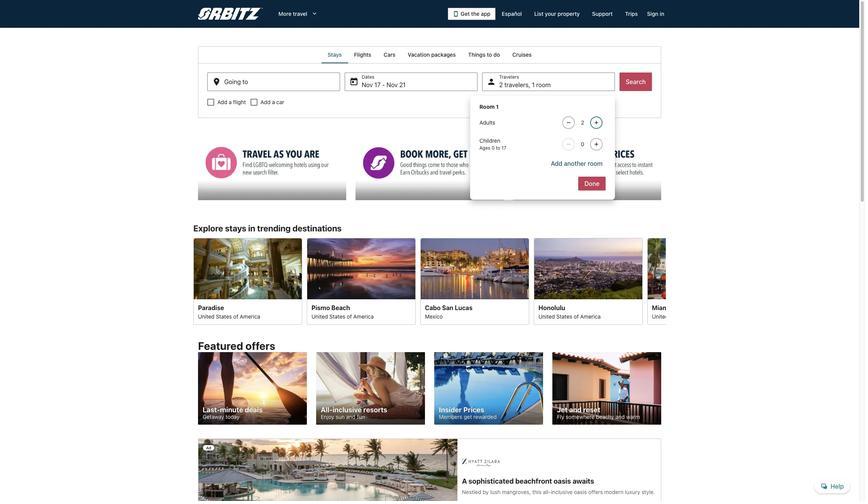 Task type: describe. For each thing, give the bounding box(es) containing it.
increase the number of adults in room 1 image
[[592, 120, 602, 126]]

members
[[439, 414, 463, 421]]

search button
[[620, 73, 653, 91]]

room 1
[[480, 104, 499, 110]]

miami beach united states of america
[[653, 305, 715, 320]]

list your property link
[[529, 7, 587, 21]]

pismo beach united states of america
[[312, 305, 374, 320]]

show previous card image
[[189, 277, 198, 286]]

and inside all-inclusive resorts enjoy sun and fun
[[346, 414, 356, 421]]

warm
[[627, 414, 641, 421]]

sun
[[336, 414, 345, 421]]

featured
[[198, 340, 243, 353]]

add for add a flight
[[218, 99, 228, 105]]

states inside honolulu united states of america
[[557, 313, 573, 320]]

your
[[545, 10, 557, 17]]

enjoy
[[321, 414, 335, 421]]

miami beach featuring a city and street scenes image
[[648, 238, 757, 300]]

0
[[492, 145, 495, 151]]

support
[[593, 10, 613, 17]]

pismo beach featuring a sunset, views and tropical scenes image
[[307, 238, 416, 300]]

support link
[[587, 7, 620, 21]]

vacation packages link
[[402, 46, 462, 63]]

last-minute deals getaway today
[[203, 407, 263, 421]]

children ages 0 to 17
[[480, 138, 507, 151]]

trips link
[[620, 7, 645, 21]]

packages
[[432, 51, 456, 58]]

insider
[[439, 407, 462, 415]]

17 inside children ages 0 to 17
[[502, 145, 507, 151]]

explore stays in trending destinations
[[194, 224, 342, 234]]

rewarded
[[474, 414, 497, 421]]

done button
[[579, 177, 606, 191]]

add another room
[[551, 160, 603, 167]]

-
[[383, 82, 385, 88]]

cabo san lucas mexico
[[425, 305, 473, 320]]

cars
[[384, 51, 396, 58]]

last-
[[203, 407, 220, 415]]

things to do
[[469, 51, 500, 58]]

1 nov from the left
[[362, 82, 373, 88]]

the
[[472, 10, 480, 17]]

orbitz logo image
[[198, 8, 263, 20]]

get the app
[[461, 10, 491, 17]]

marina cabo san lucas which includes a marina, a coastal town and night scenes image
[[421, 238, 530, 300]]

cars link
[[378, 46, 402, 63]]

nov 17 - nov 21 button
[[345, 73, 478, 91]]

sign in button
[[645, 7, 668, 21]]

get
[[461, 10, 470, 17]]

stays link
[[322, 46, 348, 63]]

san
[[443, 305, 454, 312]]

nov 17 - nov 21
[[362, 82, 406, 88]]

cabo
[[425, 305, 441, 312]]

somewhere
[[566, 414, 595, 421]]

decrease the number of children in room 1 image
[[565, 141, 574, 148]]

get the app link
[[448, 8, 496, 20]]

beach for pismo beach
[[332, 305, 350, 312]]

inclusive
[[333, 407, 362, 415]]

deals
[[245, 407, 263, 415]]

mexico
[[425, 313, 443, 320]]

of inside miami beach united states of america
[[688, 313, 693, 320]]

jet and reset fly somewhere beachy and warm
[[558, 407, 641, 421]]

vacation
[[408, 51, 430, 58]]

resorts
[[364, 407, 388, 415]]

america inside pismo beach united states of america
[[354, 313, 374, 320]]

2 travelers, 1 room button
[[483, 73, 616, 91]]

united inside honolulu united states of america
[[539, 313, 556, 320]]

sign in
[[648, 10, 665, 17]]

to inside children ages 0 to 17
[[496, 145, 501, 151]]

more
[[279, 10, 292, 17]]

all-inclusive resorts enjoy sun and fun
[[321, 407, 388, 421]]

jet
[[558, 407, 568, 415]]

things to do link
[[462, 46, 507, 63]]

minute
[[220, 407, 243, 415]]

increase the number of children in room 1 image
[[592, 141, 602, 148]]

2 horizontal spatial and
[[616, 414, 625, 421]]

property
[[558, 10, 580, 17]]

fly
[[558, 414, 565, 421]]

america inside paradise united states of america
[[240, 313, 260, 320]]

in inside featured offers main content
[[248, 224, 256, 234]]

add a car
[[261, 99, 285, 105]]

tab list inside featured offers main content
[[198, 46, 662, 63]]

more travel
[[279, 10, 308, 17]]



Task type: vqa. For each thing, say whether or not it's contained in the screenshot.
More
yes



Task type: locate. For each thing, give the bounding box(es) containing it.
add left flight in the left top of the page
[[218, 99, 228, 105]]

0 horizontal spatial 1
[[496, 104, 499, 110]]

room inside button
[[588, 160, 603, 167]]

america inside honolulu united states of america
[[581, 313, 601, 320]]

4 united from the left
[[653, 313, 669, 320]]

paradise
[[198, 305, 224, 312]]

all-
[[321, 407, 333, 415]]

vacation packages
[[408, 51, 456, 58]]

nov
[[362, 82, 373, 88], [387, 82, 398, 88]]

featured offers main content
[[0, 46, 860, 502]]

1 of from the left
[[234, 313, 239, 320]]

paradise united states of america
[[198, 305, 260, 320]]

1 vertical spatial in
[[248, 224, 256, 234]]

room right travelers,
[[537, 82, 551, 88]]

4 of from the left
[[688, 313, 693, 320]]

0 vertical spatial to
[[487, 51, 493, 58]]

17 right 0
[[502, 145, 507, 151]]

0 vertical spatial in
[[660, 10, 665, 17]]

tab list containing stays
[[198, 46, 662, 63]]

of inside honolulu united states of america
[[574, 313, 579, 320]]

1 vertical spatial 1
[[496, 104, 499, 110]]

add left car
[[261, 99, 271, 105]]

nov left the -
[[362, 82, 373, 88]]

add inside the add another room button
[[551, 160, 563, 167]]

reset
[[584, 407, 601, 415]]

2 united from the left
[[312, 313, 328, 320]]

2 travelers, 1 room
[[500, 82, 551, 88]]

states down paradise
[[216, 313, 232, 320]]

offers
[[246, 340, 276, 353]]

states inside miami beach united states of america
[[671, 313, 686, 320]]

2 beach from the left
[[672, 305, 691, 312]]

0 horizontal spatial a
[[229, 99, 232, 105]]

united down "miami"
[[653, 313, 669, 320]]

stays
[[328, 51, 342, 58]]

cruises link
[[507, 46, 538, 63]]

sign
[[648, 10, 659, 17]]

a left flight in the left top of the page
[[229, 99, 232, 105]]

states
[[216, 313, 232, 320], [330, 313, 346, 320], [557, 313, 573, 320], [671, 313, 686, 320]]

united inside paradise united states of america
[[198, 313, 215, 320]]

united down honolulu
[[539, 313, 556, 320]]

17
[[375, 82, 381, 88], [502, 145, 507, 151]]

fun
[[357, 414, 365, 421]]

honolulu
[[539, 305, 566, 312]]

to inside 'tab list'
[[487, 51, 493, 58]]

america
[[240, 313, 260, 320], [354, 313, 374, 320], [581, 313, 601, 320], [694, 313, 715, 320]]

add a flight
[[218, 99, 246, 105]]

1 horizontal spatial to
[[496, 145, 501, 151]]

decrease the number of adults in room 1 image
[[565, 120, 574, 126]]

states inside pismo beach united states of america
[[330, 313, 346, 320]]

1 right travelers,
[[532, 82, 535, 88]]

1 horizontal spatial 17
[[502, 145, 507, 151]]

done
[[585, 180, 600, 187]]

17 inside button
[[375, 82, 381, 88]]

2 of from the left
[[347, 313, 352, 320]]

1 horizontal spatial add
[[261, 99, 271, 105]]

to right 0
[[496, 145, 501, 151]]

1 right room
[[496, 104, 499, 110]]

2 horizontal spatial add
[[551, 160, 563, 167]]

featured offers region
[[194, 336, 667, 430]]

and left "fun"
[[346, 414, 356, 421]]

3 states from the left
[[557, 313, 573, 320]]

states down honolulu
[[557, 313, 573, 320]]

and left the warm
[[616, 414, 625, 421]]

2 america from the left
[[354, 313, 374, 320]]

nov right the -
[[387, 82, 398, 88]]

list
[[535, 10, 544, 17]]

21
[[400, 82, 406, 88]]

to
[[487, 51, 493, 58], [496, 145, 501, 151]]

things
[[469, 51, 486, 58]]

and right jet
[[570, 407, 582, 415]]

united inside pismo beach united states of america
[[312, 313, 328, 320]]

list your property
[[535, 10, 580, 17]]

4 states from the left
[[671, 313, 686, 320]]

a left car
[[272, 99, 275, 105]]

flights link
[[348, 46, 378, 63]]

2 states from the left
[[330, 313, 346, 320]]

in inside dropdown button
[[660, 10, 665, 17]]

a for car
[[272, 99, 275, 105]]

0 horizontal spatial to
[[487, 51, 493, 58]]

download the app button image
[[453, 11, 460, 17]]

featured offers
[[198, 340, 276, 353]]

beach right "miami"
[[672, 305, 691, 312]]

3 united from the left
[[539, 313, 556, 320]]

beach
[[332, 305, 350, 312], [672, 305, 691, 312]]

trending
[[257, 224, 291, 234]]

1 states from the left
[[216, 313, 232, 320]]

united down pismo
[[312, 313, 328, 320]]

prices
[[464, 407, 485, 415]]

1 beach from the left
[[332, 305, 350, 312]]

0 horizontal spatial nov
[[362, 82, 373, 88]]

las vegas featuring interior views image
[[194, 238, 303, 300]]

ages
[[480, 145, 491, 151]]

getaway
[[203, 414, 224, 421]]

0 horizontal spatial room
[[537, 82, 551, 88]]

room inside dropdown button
[[537, 82, 551, 88]]

states inside paradise united states of america
[[216, 313, 232, 320]]

pismo
[[312, 305, 330, 312]]

room
[[480, 104, 495, 110]]

1 united from the left
[[198, 313, 215, 320]]

1 vertical spatial to
[[496, 145, 501, 151]]

beach inside pismo beach united states of america
[[332, 305, 350, 312]]

destinations
[[293, 224, 342, 234]]

0 vertical spatial 1
[[532, 82, 535, 88]]

travel
[[293, 10, 308, 17]]

0 horizontal spatial add
[[218, 99, 228, 105]]

car
[[277, 99, 285, 105]]

in right sign
[[660, 10, 665, 17]]

search
[[626, 78, 646, 85]]

1 horizontal spatial beach
[[672, 305, 691, 312]]

of inside pismo beach united states of america
[[347, 313, 352, 320]]

3 of from the left
[[574, 313, 579, 320]]

1 horizontal spatial room
[[588, 160, 603, 167]]

united down paradise
[[198, 313, 215, 320]]

1 horizontal spatial nov
[[387, 82, 398, 88]]

of inside paradise united states of america
[[234, 313, 239, 320]]

lucas
[[455, 305, 473, 312]]

1 inside dropdown button
[[532, 82, 535, 88]]

in right stays
[[248, 224, 256, 234]]

2 nov from the left
[[387, 82, 398, 88]]

español
[[502, 10, 522, 17]]

makiki - lower punchbowl - tantalus showing landscape views, a sunset and a city image
[[534, 238, 643, 300]]

1 vertical spatial room
[[588, 160, 603, 167]]

add another room button
[[548, 157, 606, 171]]

trips
[[626, 10, 638, 17]]

add left the another
[[551, 160, 563, 167]]

flight
[[233, 99, 246, 105]]

0 horizontal spatial and
[[346, 414, 356, 421]]

3 america from the left
[[581, 313, 601, 320]]

adults
[[480, 119, 496, 126]]

today
[[226, 414, 240, 421]]

america inside miami beach united states of america
[[694, 313, 715, 320]]

app
[[481, 10, 491, 17]]

1 horizontal spatial a
[[272, 99, 275, 105]]

states down pismo
[[330, 313, 346, 320]]

another
[[565, 160, 587, 167]]

show next card image
[[662, 277, 671, 286]]

travelers,
[[505, 82, 531, 88]]

1 horizontal spatial in
[[660, 10, 665, 17]]

1 horizontal spatial and
[[570, 407, 582, 415]]

add for add a car
[[261, 99, 271, 105]]

1
[[532, 82, 535, 88], [496, 104, 499, 110]]

2
[[500, 82, 503, 88]]

united inside miami beach united states of america
[[653, 313, 669, 320]]

0 horizontal spatial beach
[[332, 305, 350, 312]]

get
[[464, 414, 472, 421]]

2 a from the left
[[272, 99, 275, 105]]

stays
[[225, 224, 247, 234]]

children
[[480, 138, 501, 144]]

1 a from the left
[[229, 99, 232, 105]]

room down the increase the number of children in room 1 image
[[588, 160, 603, 167]]

miami
[[653, 305, 671, 312]]

flights
[[354, 51, 372, 58]]

0 vertical spatial 17
[[375, 82, 381, 88]]

1 vertical spatial 17
[[502, 145, 507, 151]]

insider prices members get rewarded
[[439, 407, 497, 421]]

0 horizontal spatial in
[[248, 224, 256, 234]]

cruises
[[513, 51, 532, 58]]

0 vertical spatial room
[[537, 82, 551, 88]]

tab list
[[198, 46, 662, 63]]

español button
[[496, 7, 529, 21]]

beach right pismo
[[332, 305, 350, 312]]

4 america from the left
[[694, 313, 715, 320]]

explore
[[194, 224, 223, 234]]

room
[[537, 82, 551, 88], [588, 160, 603, 167]]

states down "miami"
[[671, 313, 686, 320]]

honolulu united states of america
[[539, 305, 601, 320]]

more travel button
[[273, 7, 325, 21]]

a for flight
[[229, 99, 232, 105]]

beach inside miami beach united states of america
[[672, 305, 691, 312]]

17 left the -
[[375, 82, 381, 88]]

1 horizontal spatial 1
[[532, 82, 535, 88]]

1 america from the left
[[240, 313, 260, 320]]

to left do
[[487, 51, 493, 58]]

add for add another room
[[551, 160, 563, 167]]

0 horizontal spatial 17
[[375, 82, 381, 88]]

beach for miami beach
[[672, 305, 691, 312]]

do
[[494, 51, 500, 58]]



